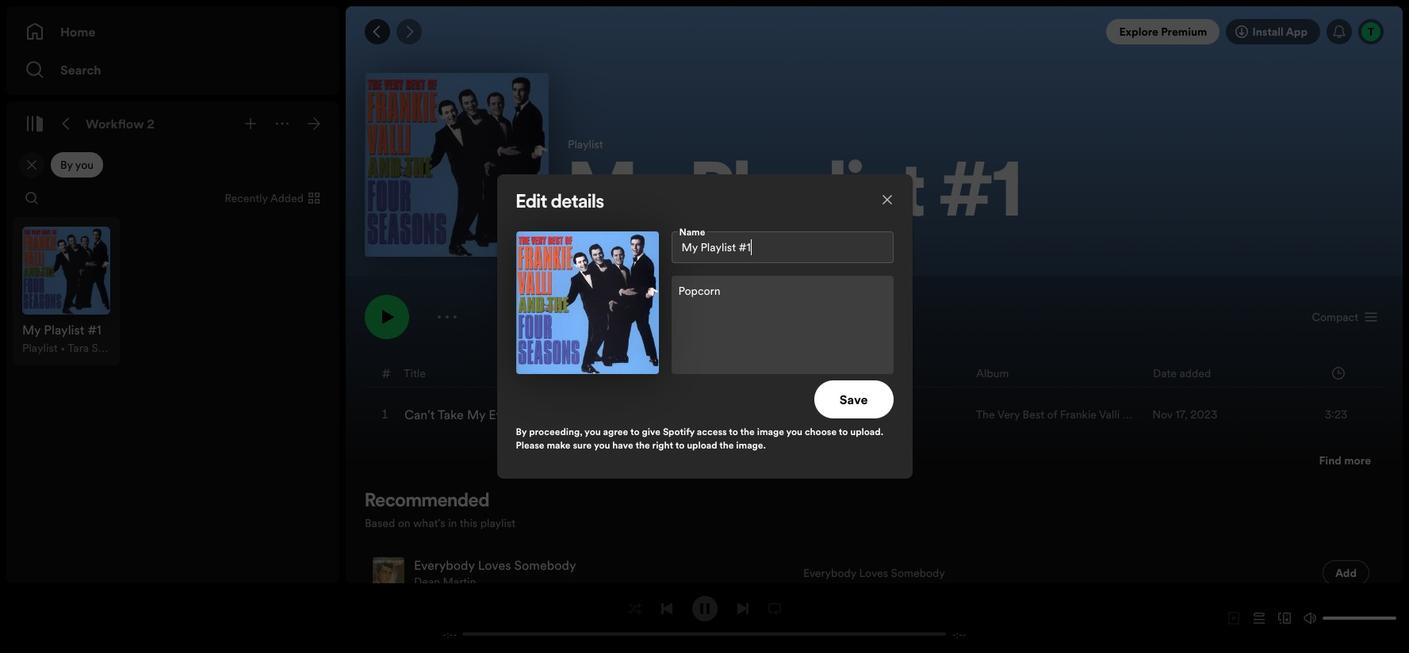 Task type: vqa. For each thing, say whether or not it's contained in the screenshot.
Home at the top
yes



Task type: locate. For each thing, give the bounding box(es) containing it.
2 vertical spatial playlist
[[22, 340, 58, 356]]

have
[[612, 438, 633, 452]]

workflow
[[86, 115, 144, 132]]

1 horizontal spatial somebody
[[891, 565, 945, 581]]

my playlist #1 grid
[[347, 358, 1402, 427]]

explore
[[1119, 24, 1158, 40]]

None search field
[[19, 186, 44, 211]]

you down workflow on the top left of page
[[75, 157, 94, 173]]

1 horizontal spatial by
[[516, 425, 527, 438]]

t button
[[1358, 19, 1384, 44]]

t
[[1368, 24, 1374, 40]]

on
[[398, 515, 410, 531]]

choose
[[547, 321, 591, 339]]

sure
[[573, 438, 592, 452]]

0 horizontal spatial :-
[[447, 628, 453, 641]]

you right image
[[786, 425, 802, 438]]

1 horizontal spatial my
[[568, 159, 676, 235]]

to right the right
[[675, 438, 685, 452]]

install
[[1252, 24, 1284, 40]]

-:--
[[443, 628, 457, 641], [952, 628, 966, 641]]

in
[[448, 515, 457, 531]]

row
[[13, 217, 119, 365]]

tara schultz
[[568, 241, 631, 257]]

17,
[[1175, 407, 1188, 423]]

recommended based on what's in this playlist
[[365, 492, 516, 531]]

0 horizontal spatial by
[[60, 157, 73, 173]]

by for by you
[[60, 157, 73, 173]]

everybody loves somebody link inside cell
[[414, 557, 576, 574]]

give
[[642, 425, 661, 438]]

the left image
[[740, 425, 755, 438]]

added
[[1179, 365, 1211, 381]]

by for by proceeding, you agree to give spotify access to the image you choose to upload. please make sure you have the right to upload the image.
[[516, 425, 527, 438]]

disable repeat image
[[768, 602, 781, 615]]

loves
[[478, 557, 511, 574], [859, 565, 888, 581]]

recently
[[224, 190, 268, 206]]

my
[[568, 159, 676, 235], [467, 406, 485, 423]]

0 horizontal spatial the
[[635, 438, 650, 452]]

more
[[1344, 453, 1371, 469]]

By you checkbox
[[51, 152, 103, 178]]

0 horizontal spatial loves
[[478, 557, 511, 574]]

0 horizontal spatial somebody
[[514, 557, 576, 574]]

cell inside my playlist #1 grid
[[745, 402, 963, 427]]

row containing playlist
[[13, 217, 119, 365]]

clear filters image
[[25, 159, 38, 171]]

everybody inside everybody loves somebody dean martin
[[414, 557, 475, 574]]

playlist my playlist #1
[[568, 136, 1022, 235]]

take
[[438, 406, 464, 423]]

the
[[740, 425, 755, 438], [635, 438, 650, 452], [719, 438, 734, 452]]

cell
[[745, 402, 963, 427], [1064, 552, 1262, 595], [1274, 552, 1369, 595]]

explore premium button
[[1106, 19, 1220, 44]]

0 vertical spatial my
[[568, 159, 676, 235]]

image
[[757, 425, 784, 438]]

added
[[270, 190, 304, 206]]

loves inside everybody loves somebody dean martin
[[478, 557, 511, 574]]

somebody inside everybody loves somebody dean martin
[[514, 557, 576, 574]]

my playlist #1 image
[[365, 73, 549, 257], [516, 232, 659, 374]]

to right choose
[[839, 425, 848, 438]]

2 horizontal spatial cell
[[1274, 552, 1369, 595]]

previous image
[[660, 602, 673, 615]]

somebody
[[514, 557, 576, 574], [891, 565, 945, 581]]

everybody for everybody loves somebody
[[803, 565, 856, 581]]

photo
[[594, 321, 628, 339]]

choose photo
[[547, 321, 628, 339]]

you
[[536, 406, 558, 423]]

0 vertical spatial by
[[60, 157, 73, 173]]

1 horizontal spatial -:--
[[952, 628, 966, 641]]

0 vertical spatial playlist
[[568, 136, 603, 152]]

my inside grid
[[467, 406, 485, 423]]

1 vertical spatial playlist
[[690, 159, 926, 235]]

everybody loves somebody
[[803, 565, 945, 581]]

install app
[[1252, 24, 1308, 40]]

#
[[382, 364, 391, 382]]

everybody for everybody loves somebody dean martin
[[414, 557, 475, 574]]

1 vertical spatial by
[[516, 425, 527, 438]]

by inside the by proceeding, you agree to give spotify access to the image you choose to upload. please make sure you have the right to upload the image.
[[516, 425, 527, 438]]

1 horizontal spatial everybody
[[803, 565, 856, 581]]

by inside checkbox
[[60, 157, 73, 173]]

martin
[[443, 574, 476, 590]]

1 - from the left
[[443, 628, 447, 641]]

-
[[443, 628, 447, 641], [453, 628, 457, 641], [952, 628, 956, 641], [962, 628, 966, 641]]

top bar and user menu element
[[346, 6, 1403, 57]]

by right clear filters icon
[[60, 157, 73, 173]]

nov
[[1152, 407, 1173, 423]]

everybody
[[414, 557, 475, 574], [803, 565, 856, 581]]

image.
[[736, 438, 766, 452]]

3
[[679, 241, 685, 257]]

my up 'schultz'
[[568, 159, 676, 235]]

cell for #
[[745, 402, 963, 427]]

3:23
[[1325, 407, 1347, 423]]

you inside checkbox
[[75, 157, 94, 173]]

make
[[547, 438, 571, 452]]

everybody loves somebody link
[[414, 557, 576, 574], [803, 565, 945, 581]]

upload.
[[850, 425, 883, 438]]

1 horizontal spatial loves
[[859, 565, 888, 581]]

playlist inside main "element"
[[22, 340, 58, 356]]

1 horizontal spatial :-
[[956, 628, 962, 641]]

player controls element
[[425, 596, 984, 641]]

the left image.
[[719, 438, 734, 452]]

the right have
[[635, 438, 650, 452]]

1 horizontal spatial playlist
[[568, 136, 603, 152]]

enable shuffle image
[[628, 602, 641, 615]]

playlist
[[480, 515, 516, 531]]

somebody for everybody loves somebody
[[891, 565, 945, 581]]

to
[[630, 425, 640, 438], [729, 425, 738, 438], [839, 425, 848, 438], [675, 438, 685, 452]]

# column header
[[382, 359, 391, 387]]

2 horizontal spatial playlist
[[690, 159, 926, 235]]

edit details dialog
[[497, 174, 912, 479]]

:-
[[447, 628, 453, 641], [956, 628, 962, 641]]

1 horizontal spatial cell
[[1064, 552, 1262, 595]]

0 horizontal spatial everybody
[[414, 557, 475, 574]]

2023
[[1190, 407, 1218, 423]]

playlist for •
[[22, 340, 58, 356]]

0 horizontal spatial everybody loves somebody link
[[414, 557, 576, 574]]

right
[[652, 438, 673, 452]]

by
[[60, 157, 73, 173], [516, 425, 527, 438]]

workflow 2 button
[[82, 111, 158, 136]]

you right the sure on the left of page
[[594, 438, 610, 452]]

tara
[[568, 241, 590, 257]]

find more
[[1319, 453, 1371, 469]]

playlist •
[[22, 340, 68, 356]]

recommended
[[365, 492, 489, 511]]

app
[[1286, 24, 1308, 40]]

please
[[516, 438, 544, 452]]

0 horizontal spatial my
[[467, 406, 485, 423]]

none search field inside main "element"
[[19, 186, 44, 211]]

song
[[649, 241, 673, 257]]

my right take
[[467, 406, 485, 423]]

nov 17, 2023
[[1152, 407, 1218, 423]]

1 horizontal spatial the
[[719, 438, 734, 452]]

0 horizontal spatial -:--
[[443, 628, 457, 641]]

you
[[75, 157, 94, 173], [584, 425, 601, 438], [786, 425, 802, 438], [594, 438, 610, 452]]

0 horizontal spatial playlist
[[22, 340, 58, 356]]

save button
[[814, 381, 893, 419]]

playlist
[[568, 136, 603, 152], [690, 159, 926, 235], [22, 340, 58, 356]]

cell for recommended
[[1064, 552, 1262, 595]]

1 vertical spatial my
[[467, 406, 485, 423]]

0 horizontal spatial cell
[[745, 402, 963, 427]]

volume high image
[[1304, 612, 1316, 625]]

by down off
[[516, 425, 527, 438]]

23
[[709, 241, 723, 257]]



Task type: describe. For each thing, give the bounding box(es) containing it.
1 -:-- from the left
[[443, 628, 457, 641]]

loves for everybody loves somebody dean martin
[[478, 557, 511, 574]]

1 :- from the left
[[447, 628, 453, 641]]

date
[[1153, 365, 1177, 381]]

duration element
[[1332, 367, 1345, 379]]

tara schultz link
[[568, 241, 631, 257]]

my playlist #1 button
[[568, 159, 1384, 235]]

Name text field
[[671, 232, 893, 263]]

what's new image
[[1333, 25, 1346, 38]]

home link
[[25, 16, 320, 48]]

pause image
[[698, 602, 711, 615]]

3 - from the left
[[952, 628, 956, 641]]

search in your library image
[[25, 192, 38, 205]]

proceeding,
[[529, 425, 582, 438]]

1 song 3 min 23 sec
[[642, 241, 743, 257]]

2 -:-- from the left
[[952, 628, 966, 641]]

schultz
[[592, 241, 631, 257]]

can't
[[404, 406, 435, 423]]

title
[[404, 365, 426, 381]]

everybody loves somebody dean martin
[[414, 557, 576, 590]]

search link
[[25, 54, 320, 86]]

you left agree
[[584, 425, 601, 438]]

#1
[[939, 159, 1022, 235]]

2 :- from the left
[[956, 628, 962, 641]]

row inside main "element"
[[13, 217, 119, 365]]

access
[[697, 425, 727, 438]]

what's
[[413, 515, 445, 531]]

find
[[1319, 453, 1341, 469]]

spotify
[[663, 425, 695, 438]]

search
[[60, 61, 101, 78]]

agree
[[603, 425, 628, 438]]

by proceeding, you agree to give spotify access to the image you choose to upload. please make sure you have the right to upload the image.
[[516, 425, 883, 452]]

can't take my eyes off you link
[[404, 406, 558, 423]]

Recently Added, Grid view field
[[212, 186, 330, 211]]

details
[[551, 193, 604, 213]]

explore premium
[[1119, 24, 1207, 40]]

somebody for everybody loves somebody dean martin
[[514, 557, 576, 574]]

recently added
[[224, 190, 304, 206]]

sec
[[726, 241, 743, 257]]

can't take my eyes off you
[[404, 406, 558, 423]]

artist
[[745, 365, 772, 381]]

main element
[[6, 6, 339, 584]]

install app link
[[1226, 19, 1320, 44]]

playlist for my
[[568, 136, 603, 152]]

choose
[[805, 425, 837, 438]]

name
[[679, 225, 705, 238]]

2 horizontal spatial the
[[740, 425, 755, 438]]

to left give
[[630, 425, 640, 438]]

1 horizontal spatial everybody loves somebody link
[[803, 565, 945, 581]]

this
[[460, 515, 477, 531]]

workflow 2
[[86, 115, 155, 132]]

min
[[688, 241, 707, 257]]

go forward image
[[403, 25, 415, 38]]

by you
[[60, 157, 94, 173]]

choose photo button
[[516, 232, 659, 374]]

off
[[518, 406, 534, 423]]

home
[[60, 23, 96, 40]]

# row
[[366, 359, 1383, 388]]

based
[[365, 515, 395, 531]]

1
[[642, 241, 646, 257]]

2 - from the left
[[453, 628, 457, 641]]

upload
[[687, 438, 717, 452]]

premium
[[1161, 24, 1207, 40]]

to right access
[[729, 425, 738, 438]]

loves for everybody loves somebody
[[859, 565, 888, 581]]

4 - from the left
[[962, 628, 966, 641]]

•
[[60, 340, 65, 356]]

my inside playlist my playlist #1
[[568, 159, 676, 235]]

next image
[[736, 602, 749, 615]]

2
[[147, 115, 155, 132]]

dean martin link
[[414, 574, 476, 590]]

Add an optional description text field
[[671, 276, 893, 374]]

Disable repeat checkbox
[[762, 596, 787, 621]]

edit
[[516, 193, 547, 213]]

album
[[976, 365, 1009, 381]]

close image
[[881, 193, 893, 206]]

find more button
[[1319, 453, 1371, 469]]

my playlist #1 image inside edit details dialog
[[516, 232, 659, 374]]

eyes
[[489, 406, 515, 423]]

dean
[[414, 574, 440, 590]]

date added
[[1153, 365, 1211, 381]]

go back image
[[371, 25, 384, 38]]

everybody loves somebody cell
[[373, 552, 790, 595]]

duration image
[[1332, 367, 1345, 379]]

save
[[840, 391, 868, 408]]

edit details
[[516, 193, 604, 213]]



